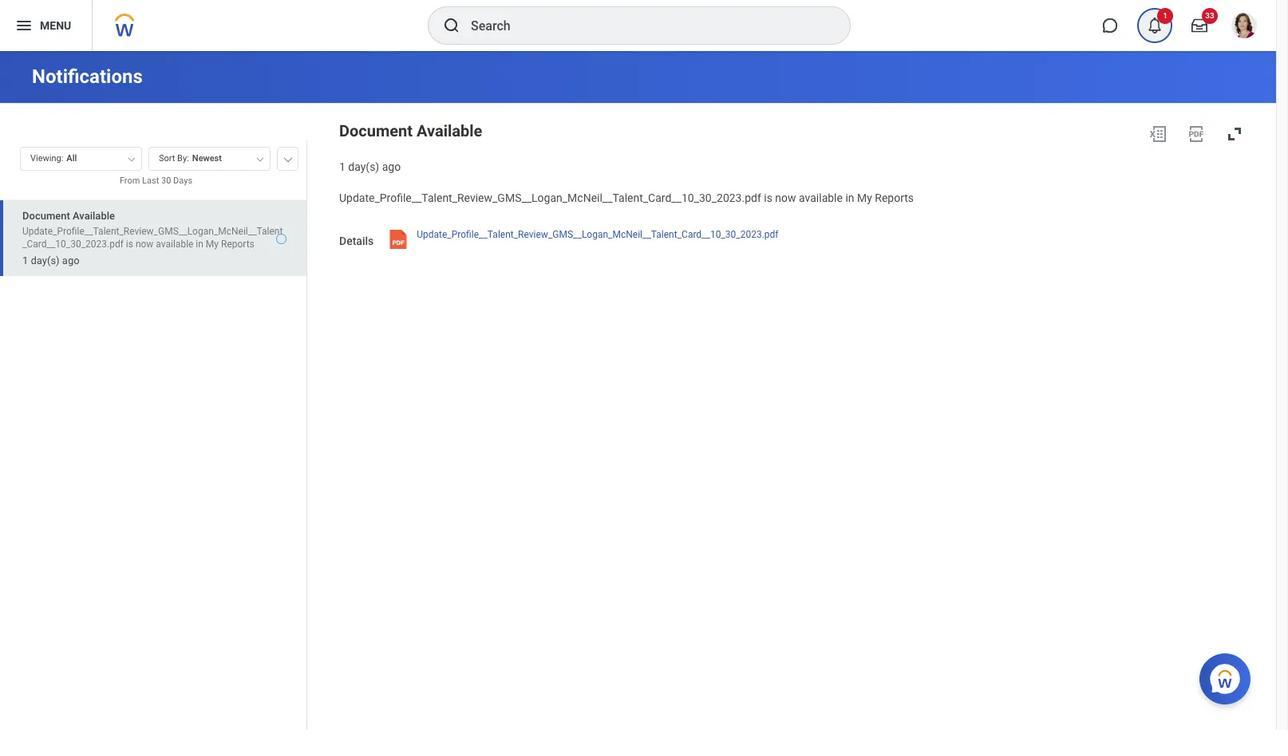 Task type: describe. For each thing, give the bounding box(es) containing it.
Search Workday  search field
[[471, 8, 817, 43]]

day(s) inside document available region
[[348, 160, 379, 173]]

notifications large image
[[1147, 18, 1163, 34]]

1 button
[[1137, 8, 1173, 43]]

1 for 1
[[1163, 11, 1168, 20]]

tab panel inside notifications main content
[[0, 140, 306, 730]]

update_profile__talent_review_gms__logan_mcneil__talent_card__10_30_2023.pdf for update_profile__talent_review_gms__logan_mcneil__talent_card__10_30_2023.pdf is now available in my reports
[[339, 191, 761, 204]]

justify image
[[14, 16, 34, 35]]

more image
[[283, 154, 293, 162]]

_card__10_30_2023.pdf
[[22, 239, 124, 250]]

all
[[67, 153, 77, 164]]

33
[[1205, 11, 1215, 20]]

update_profile__talent_review_gms__logan_mcneil__talent
[[22, 226, 283, 237]]

viewing: all
[[30, 153, 77, 164]]

document for document available
[[339, 121, 413, 140]]

notifications main content
[[0, 51, 1276, 730]]

profile logan mcneil image
[[1232, 13, 1257, 42]]

menu button
[[0, 0, 92, 51]]

newest
[[192, 153, 222, 164]]

document available region
[[339, 118, 1251, 175]]

1 horizontal spatial available
[[799, 191, 843, 204]]

document for document available update_profile__talent_review_gms__logan_mcneil__talent _card__10_30_2023.pdf is now available in my reports 1 day(s) ago
[[22, 210, 70, 222]]

view printable version (pdf) image
[[1187, 125, 1206, 144]]

my inside document available update_profile__talent_review_gms__logan_mcneil__talent _card__10_30_2023.pdf is now available in my reports 1 day(s) ago
[[206, 239, 219, 250]]

document available
[[339, 121, 482, 140]]

30
[[161, 176, 171, 186]]

inbox large image
[[1192, 18, 1208, 34]]

by:
[[177, 153, 189, 164]]

day(s) inside document available update_profile__talent_review_gms__logan_mcneil__talent _card__10_30_2023.pdf is now available in my reports 1 day(s) ago
[[31, 255, 60, 267]]

details
[[339, 234, 374, 247]]

sort
[[159, 153, 175, 164]]

in inside document available update_profile__talent_review_gms__logan_mcneil__talent _card__10_30_2023.pdf is now available in my reports 1 day(s) ago
[[196, 239, 203, 250]]

update_profile__talent_review_gms__logan_mcneil__talent_card__10_30_2023.pdf is now available in my reports
[[339, 191, 914, 204]]



Task type: locate. For each thing, give the bounding box(es) containing it.
0 horizontal spatial document
[[22, 210, 70, 222]]

1 vertical spatial available
[[156, 239, 193, 250]]

last
[[142, 176, 159, 186]]

1 right notifications large icon
[[1163, 11, 1168, 20]]

0 vertical spatial available
[[417, 121, 482, 140]]

1 down _card__10_30_2023.pdf
[[22, 255, 28, 267]]

1 horizontal spatial my
[[857, 191, 872, 204]]

0 vertical spatial 1
[[1163, 11, 1168, 20]]

workday assistant region
[[1200, 647, 1257, 705]]

menu
[[40, 19, 71, 32]]

ago
[[382, 160, 401, 173], [62, 255, 80, 267]]

available for document available update_profile__talent_review_gms__logan_mcneil__talent _card__10_30_2023.pdf is now available in my reports 1 day(s) ago
[[73, 210, 115, 222]]

day(s) down _card__10_30_2023.pdf
[[31, 255, 60, 267]]

ago down document available
[[382, 160, 401, 173]]

1 horizontal spatial reports
[[875, 191, 914, 204]]

1 horizontal spatial is
[[764, 191, 773, 204]]

is down update_profile__talent_review_gms__logan_mcneil__talent on the left
[[126, 239, 133, 250]]

day(s) down document available
[[348, 160, 379, 173]]

0 vertical spatial is
[[764, 191, 773, 204]]

available inside document available update_profile__talent_review_gms__logan_mcneil__talent _card__10_30_2023.pdf is now available in my reports 1 day(s) ago
[[73, 210, 115, 222]]

1 vertical spatial document
[[22, 210, 70, 222]]

from
[[120, 176, 140, 186]]

0 horizontal spatial my
[[206, 239, 219, 250]]

available down document available region
[[799, 191, 843, 204]]

document available update_profile__talent_review_gms__logan_mcneil__talent _card__10_30_2023.pdf is now available in my reports 1 day(s) ago
[[22, 210, 283, 267]]

is inside document available update_profile__talent_review_gms__logan_mcneil__talent _card__10_30_2023.pdf is now available in my reports 1 day(s) ago
[[126, 239, 133, 250]]

1 horizontal spatial in
[[846, 191, 854, 204]]

document up _card__10_30_2023.pdf
[[22, 210, 70, 222]]

search image
[[442, 16, 461, 35]]

1 vertical spatial available
[[73, 210, 115, 222]]

available inside document available update_profile__talent_review_gms__logan_mcneil__talent _card__10_30_2023.pdf is now available in my reports 1 day(s) ago
[[156, 239, 193, 250]]

0 vertical spatial my
[[857, 191, 872, 204]]

1 right more image
[[339, 160, 346, 173]]

from last 30 days
[[120, 176, 192, 186]]

sort by: newest
[[159, 153, 222, 164]]

0 horizontal spatial is
[[126, 239, 133, 250]]

1 inside document available update_profile__talent_review_gms__logan_mcneil__talent _card__10_30_2023.pdf is now available in my reports 1 day(s) ago
[[22, 255, 28, 267]]

available down update_profile__talent_review_gms__logan_mcneil__talent on the left
[[156, 239, 193, 250]]

days
[[173, 176, 192, 186]]

0 horizontal spatial 1
[[22, 255, 28, 267]]

1 vertical spatial update_profile__talent_review_gms__logan_mcneil__talent_card__10_30_2023.pdf
[[417, 229, 779, 240]]

ago down _card__10_30_2023.pdf
[[62, 255, 80, 267]]

is
[[764, 191, 773, 204], [126, 239, 133, 250]]

1
[[1163, 11, 1168, 20], [339, 160, 346, 173], [22, 255, 28, 267]]

viewing:
[[30, 153, 63, 164]]

0 horizontal spatial available
[[156, 239, 193, 250]]

in down document available region
[[846, 191, 854, 204]]

2 horizontal spatial 1
[[1163, 11, 1168, 20]]

33 button
[[1182, 8, 1218, 43]]

0 horizontal spatial available
[[73, 210, 115, 222]]

in down update_profile__talent_review_gms__logan_mcneil__talent on the left
[[196, 239, 203, 250]]

mark read image
[[276, 233, 287, 244]]

now down document available region
[[775, 191, 796, 204]]

available inside region
[[417, 121, 482, 140]]

0 vertical spatial now
[[775, 191, 796, 204]]

0 horizontal spatial in
[[196, 239, 203, 250]]

1 vertical spatial my
[[206, 239, 219, 250]]

reports inside document available update_profile__talent_review_gms__logan_mcneil__talent _card__10_30_2023.pdf is now available in my reports 1 day(s) ago
[[221, 239, 254, 250]]

update_profile__talent_review_gms__logan_mcneil__talent_card__10_30_2023.pdf up update_profile__talent_review_gms__logan_mcneil__talent_card__10_30_2023.pdf link
[[339, 191, 761, 204]]

tab panel
[[0, 140, 306, 730]]

0 horizontal spatial reports
[[221, 239, 254, 250]]

0 vertical spatial document
[[339, 121, 413, 140]]

1 inside 1 'button'
[[1163, 11, 1168, 20]]

1 vertical spatial reports
[[221, 239, 254, 250]]

notifications element
[[1133, 8, 1177, 43]]

0 vertical spatial reports
[[875, 191, 914, 204]]

document up 1 day(s) ago
[[339, 121, 413, 140]]

now inside document available update_profile__talent_review_gms__logan_mcneil__talent _card__10_30_2023.pdf is now available in my reports 1 day(s) ago
[[136, 239, 154, 250]]

1 vertical spatial ago
[[62, 255, 80, 267]]

document inside document available update_profile__talent_review_gms__logan_mcneil__talent _card__10_30_2023.pdf is now available in my reports 1 day(s) ago
[[22, 210, 70, 222]]

export to excel image
[[1149, 125, 1168, 144]]

1 day(s) ago
[[339, 160, 401, 173]]

available
[[799, 191, 843, 204], [156, 239, 193, 250]]

update_profile__talent_review_gms__logan_mcneil__talent_card__10_30_2023.pdf down update_profile__talent_review_gms__logan_mcneil__talent_card__10_30_2023.pdf is now available in my reports
[[417, 229, 779, 240]]

1 vertical spatial 1
[[339, 160, 346, 173]]

0 horizontal spatial now
[[136, 239, 154, 250]]

fullscreen image
[[1225, 125, 1244, 144]]

reports
[[875, 191, 914, 204], [221, 239, 254, 250]]

1 horizontal spatial now
[[775, 191, 796, 204]]

1 vertical spatial now
[[136, 239, 154, 250]]

update_profile__talent_review_gms__logan_mcneil__talent_card__10_30_2023.pdf
[[339, 191, 761, 204], [417, 229, 779, 240]]

1 horizontal spatial ago
[[382, 160, 401, 173]]

ago inside document available update_profile__talent_review_gms__logan_mcneil__talent _card__10_30_2023.pdf is now available in my reports 1 day(s) ago
[[62, 255, 80, 267]]

0 vertical spatial day(s)
[[348, 160, 379, 173]]

1 inside document available region
[[339, 160, 346, 173]]

available
[[417, 121, 482, 140], [73, 210, 115, 222]]

document inside region
[[339, 121, 413, 140]]

0 vertical spatial update_profile__talent_review_gms__logan_mcneil__talent_card__10_30_2023.pdf
[[339, 191, 761, 204]]

tab panel containing document available
[[0, 140, 306, 730]]

1 vertical spatial day(s)
[[31, 255, 60, 267]]

now
[[775, 191, 796, 204], [136, 239, 154, 250]]

1 vertical spatial is
[[126, 239, 133, 250]]

available for document available
[[417, 121, 482, 140]]

0 vertical spatial ago
[[382, 160, 401, 173]]

1 vertical spatial in
[[196, 239, 203, 250]]

0 vertical spatial available
[[799, 191, 843, 204]]

ago inside document available region
[[382, 160, 401, 173]]

1 horizontal spatial document
[[339, 121, 413, 140]]

update_profile__talent_review_gms__logan_mcneil__talent_card__10_30_2023.pdf for update_profile__talent_review_gms__logan_mcneil__talent_card__10_30_2023.pdf
[[417, 229, 779, 240]]

1 horizontal spatial 1
[[339, 160, 346, 173]]

2 vertical spatial 1
[[22, 255, 28, 267]]

notifications
[[32, 65, 143, 88]]

is down document available region
[[764, 191, 773, 204]]

day(s)
[[348, 160, 379, 173], [31, 255, 60, 267]]

1 horizontal spatial day(s)
[[348, 160, 379, 173]]

in
[[846, 191, 854, 204], [196, 239, 203, 250]]

0 vertical spatial in
[[846, 191, 854, 204]]

document
[[339, 121, 413, 140], [22, 210, 70, 222]]

0 horizontal spatial day(s)
[[31, 255, 60, 267]]

now down update_profile__talent_review_gms__logan_mcneil__talent on the left
[[136, 239, 154, 250]]

my
[[857, 191, 872, 204], [206, 239, 219, 250]]

0 horizontal spatial ago
[[62, 255, 80, 267]]

1 for 1 day(s) ago
[[339, 160, 346, 173]]

1 horizontal spatial available
[[417, 121, 482, 140]]

update_profile__talent_review_gms__logan_mcneil__talent_card__10_30_2023.pdf link
[[417, 225, 779, 253]]



Task type: vqa. For each thing, say whether or not it's contained in the screenshot.
My
yes



